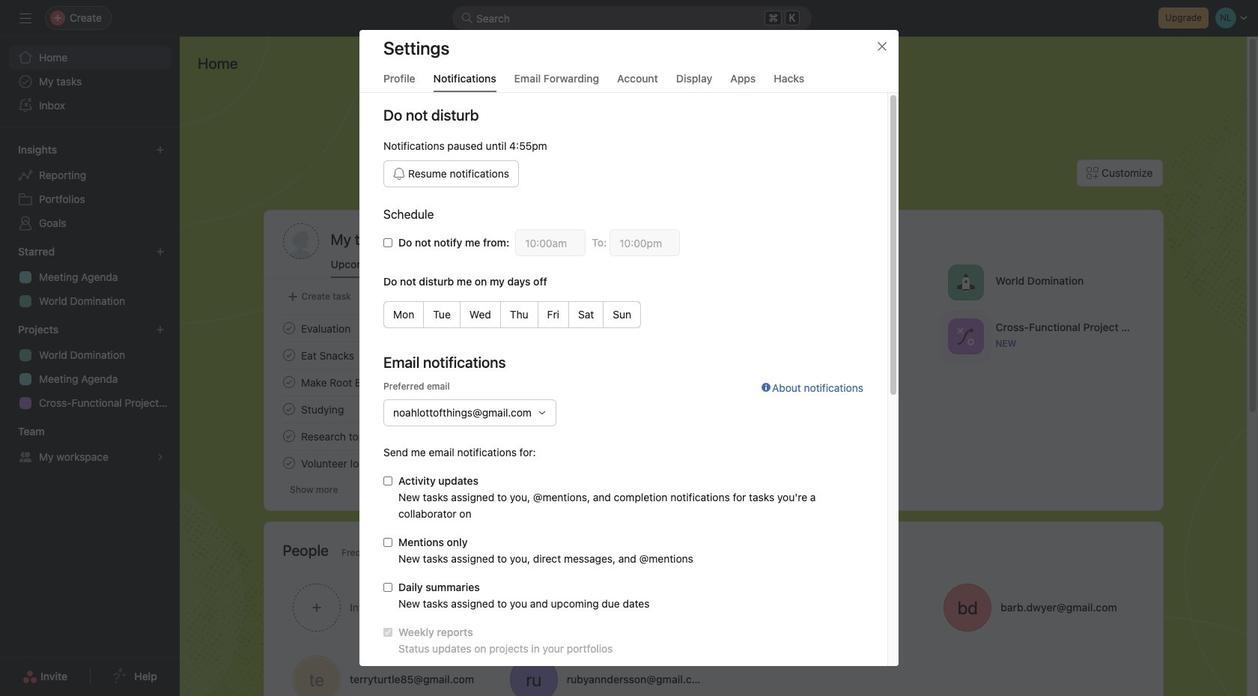 Task type: describe. For each thing, give the bounding box(es) containing it.
1 mark complete checkbox from the top
[[280, 346, 298, 364]]

2 mark complete image from the top
[[280, 400, 298, 418]]

1 mark complete image from the top
[[280, 319, 298, 337]]

2 mark complete image from the top
[[280, 373, 298, 391]]

rocket image
[[957, 273, 975, 291]]

insights element
[[0, 136, 180, 238]]

add profile photo image
[[283, 223, 319, 259]]

3 mark complete checkbox from the top
[[280, 454, 298, 472]]

line_and_symbols image
[[957, 327, 975, 345]]



Task type: vqa. For each thing, say whether or not it's contained in the screenshot.
second Mark complete checkbox from the top of the page
yes



Task type: locate. For each thing, give the bounding box(es) containing it.
teams element
[[0, 418, 180, 472]]

1 vertical spatial mark complete checkbox
[[280, 373, 298, 391]]

0 vertical spatial mark complete checkbox
[[280, 346, 298, 364]]

close image
[[877, 40, 889, 52]]

Mark complete checkbox
[[280, 346, 298, 364], [280, 400, 298, 418], [280, 454, 298, 472]]

2 mark complete checkbox from the top
[[280, 400, 298, 418]]

2 vertical spatial mark complete checkbox
[[280, 454, 298, 472]]

global element
[[0, 37, 180, 127]]

None checkbox
[[384, 477, 393, 486], [384, 583, 393, 592], [384, 477, 393, 486], [384, 583, 393, 592]]

1 mark complete image from the top
[[280, 346, 298, 364]]

1 mark complete checkbox from the top
[[280, 319, 298, 337]]

2 mark complete checkbox from the top
[[280, 373, 298, 391]]

board image
[[753, 381, 771, 399]]

starred element
[[0, 238, 180, 316]]

3 mark complete checkbox from the top
[[280, 427, 298, 445]]

None checkbox
[[384, 238, 393, 247], [384, 538, 393, 547], [384, 628, 393, 637], [384, 238, 393, 247], [384, 538, 393, 547], [384, 628, 393, 637]]

hide sidebar image
[[19, 12, 31, 24]]

None text field
[[516, 229, 586, 256], [610, 229, 681, 256], [516, 229, 586, 256], [610, 229, 681, 256]]

2 vertical spatial mark complete checkbox
[[280, 427, 298, 445]]

3 mark complete image from the top
[[280, 427, 298, 445]]

mark complete image
[[280, 346, 298, 364], [280, 400, 298, 418], [280, 427, 298, 445], [280, 454, 298, 472]]

Mark complete checkbox
[[280, 319, 298, 337], [280, 373, 298, 391], [280, 427, 298, 445]]

projects element
[[0, 316, 180, 418]]

1 vertical spatial mark complete image
[[280, 373, 298, 391]]

prominent image
[[462, 12, 474, 24]]

mark complete image
[[280, 319, 298, 337], [280, 373, 298, 391]]

1 vertical spatial mark complete checkbox
[[280, 400, 298, 418]]

0 vertical spatial mark complete checkbox
[[280, 319, 298, 337]]

0 vertical spatial mark complete image
[[280, 319, 298, 337]]

4 mark complete image from the top
[[280, 454, 298, 472]]



